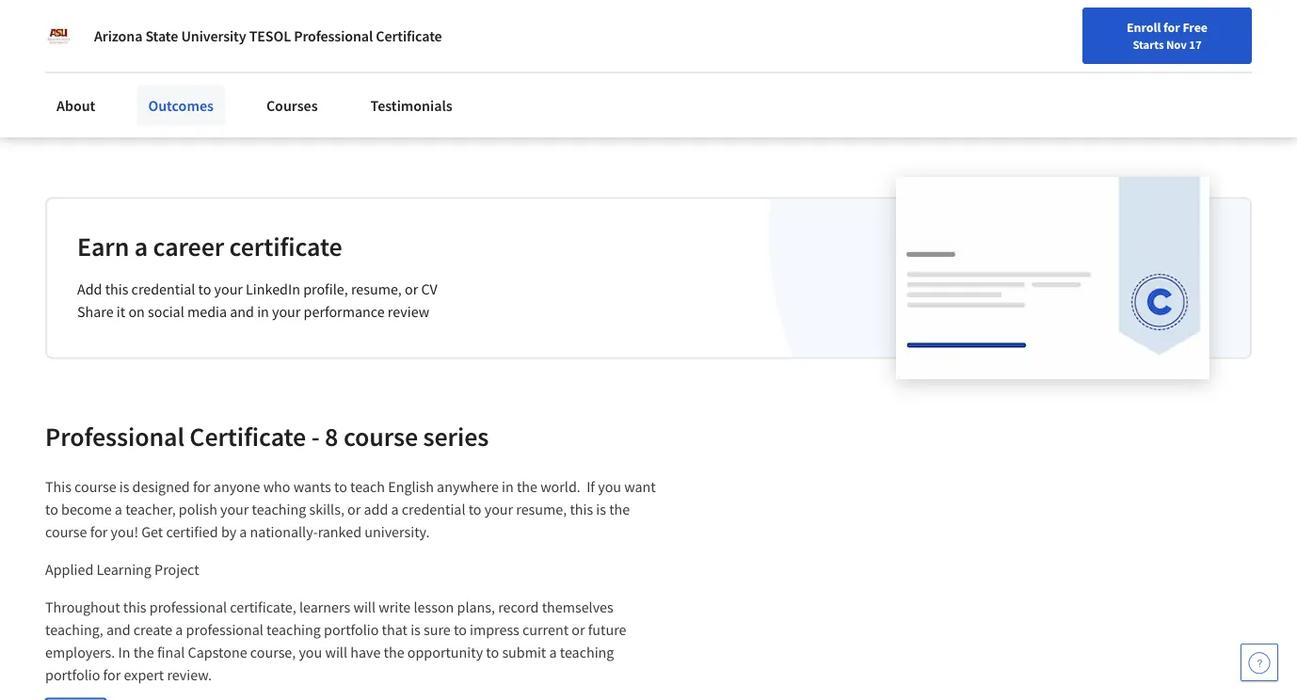 Task type: locate. For each thing, give the bounding box(es) containing it.
a up you!
[[115, 501, 122, 520]]

0 vertical spatial this
[[105, 281, 128, 300]]

world.
[[541, 478, 581, 497]]

0 horizontal spatial and
[[106, 622, 131, 640]]

0 vertical spatial is
[[119, 478, 129, 497]]

0 horizontal spatial certificate
[[190, 421, 306, 453]]

state
[[145, 26, 178, 45]]

career up media
[[153, 230, 224, 263]]

career inside plan your career move with coursera's job search guide
[[1034, 15, 1073, 34]]

certificate
[[376, 26, 442, 45], [190, 421, 306, 453]]

and up in
[[106, 622, 131, 640]]

1 horizontal spatial career
[[1034, 15, 1073, 34]]

write
[[379, 599, 411, 618]]

2 horizontal spatial or
[[572, 622, 585, 640]]

sure
[[424, 622, 451, 640]]

1 horizontal spatial portfolio
[[324, 622, 379, 640]]

coursera
[[103, 120, 153, 137]]

credential up social
[[131, 281, 195, 300]]

this up it
[[105, 281, 128, 300]]

certificate up anyone
[[190, 421, 306, 453]]

to inside add this credential to your linkedin profile, resume, or cv share it on social media and in your performance review
[[198, 281, 211, 300]]

1 vertical spatial english
[[388, 478, 434, 497]]

you right 'if' in the bottom of the page
[[598, 478, 622, 497]]

portfolio
[[324, 622, 379, 640], [45, 667, 100, 686]]

in
[[257, 303, 269, 322], [502, 478, 514, 497]]

the right in
[[133, 644, 154, 663]]

in inside this course is designed for anyone who wants to teach english anywhere in the world.  if you want to become a teacher, polish your teaching skills, or add a credential to your resume, this is the course for you! get certified by a nationally-ranked university.
[[502, 478, 514, 497]]

or left "cv"
[[405, 281, 418, 300]]

teaching up course,
[[267, 622, 321, 640]]

plans,
[[457, 599, 495, 618]]

0 vertical spatial teaching
[[252, 501, 306, 520]]

certified
[[166, 524, 218, 542]]

1 horizontal spatial credential
[[402, 501, 466, 520]]

this course is designed for anyone who wants to teach english anywhere in the world.  if you want to become a teacher, polish your teaching skills, or add a credential to your resume, this is the course for you! get certified by a nationally-ranked university.
[[45, 478, 659, 542]]

you
[[598, 478, 622, 497], [299, 644, 322, 663]]

your up "coursera's"
[[1002, 15, 1031, 34]]

0 horizontal spatial english
[[388, 478, 434, 497]]

2 vertical spatial is
[[411, 622, 421, 640]]

teacher,
[[125, 501, 176, 520]]

find
[[774, 59, 798, 76]]

career up job
[[1034, 15, 1073, 34]]

0 vertical spatial english
[[990, 59, 1036, 78]]

0 vertical spatial portfolio
[[324, 622, 379, 640]]

8
[[325, 421, 338, 453]]

1 horizontal spatial certificate
[[376, 26, 442, 45]]

1 horizontal spatial on
[[128, 303, 145, 322]]

and inside throughout this professional certificate, learners will write lesson plans, record themselves teaching, and create a professional teaching portfolio that is sure to impress current or future employers. in the final capstone course, you will have the opportunity to submit a teaching portfolio for expert review.
[[106, 622, 131, 640]]

1 vertical spatial resume,
[[516, 501, 567, 520]]

to right 'sure' in the left bottom of the page
[[454, 622, 467, 640]]

this down 'if' in the bottom of the page
[[570, 501, 593, 520]]

0 vertical spatial you
[[598, 478, 622, 497]]

1 vertical spatial professional
[[45, 421, 184, 453]]

certificate up testimonials link
[[376, 26, 442, 45]]

professional up capstone
[[186, 622, 264, 640]]

in inside add this credential to your linkedin profile, resume, or cv share it on social media and in your performance review
[[257, 303, 269, 322]]

course,
[[250, 644, 296, 663]]

expert
[[124, 667, 164, 686]]

1 vertical spatial career
[[153, 230, 224, 263]]

1 horizontal spatial is
[[411, 622, 421, 640]]

create
[[134, 622, 172, 640]]

english down "coursera's"
[[990, 59, 1036, 78]]

1 horizontal spatial will
[[354, 599, 376, 618]]

teaching inside this course is designed for anyone who wants to teach english anywhere in the world.  if you want to become a teacher, polish your teaching skills, or add a credential to your resume, this is the course for you! get certified by a nationally-ranked university.
[[252, 501, 306, 520]]

0 horizontal spatial you
[[299, 644, 322, 663]]

certificate,
[[230, 599, 296, 618]]

arizona state university image
[[45, 23, 72, 49]]

2021.
[[429, 120, 458, 137]]

this inside add this credential to your linkedin profile, resume, or cv share it on social media and in your performance review
[[105, 281, 128, 300]]

2 vertical spatial teaching
[[560, 644, 614, 663]]

search
[[1063, 38, 1104, 57]]

0 horizontal spatial credential
[[131, 281, 195, 300]]

teaching
[[252, 501, 306, 520], [267, 622, 321, 640], [560, 644, 614, 663]]

this for share
[[105, 281, 128, 300]]

2 vertical spatial or
[[572, 622, 585, 640]]

a right earn
[[134, 230, 148, 263]]

career
[[1034, 15, 1073, 34], [153, 230, 224, 263]]

for left you!
[[90, 524, 108, 542]]

share
[[77, 303, 114, 322]]

0 vertical spatial and
[[230, 303, 254, 322]]

1 horizontal spatial resume,
[[516, 501, 567, 520]]

lesson
[[414, 599, 454, 618]]

1 horizontal spatial in
[[502, 478, 514, 497]]

your up media
[[214, 281, 243, 300]]

submit
[[502, 644, 546, 663]]

1 vertical spatial or
[[348, 501, 361, 520]]

your down anywhere
[[485, 501, 513, 520]]

is inside throughout this professional certificate, learners will write lesson plans, record themselves teaching, and create a professional teaching portfolio that is sure to impress current or future employers. in the final capstone course, you will have the opportunity to submit a teaching portfolio for expert review.
[[411, 622, 421, 640]]

in down linkedin
[[257, 303, 269, 322]]

1 vertical spatial credential
[[402, 501, 466, 520]]

for
[[30, 9, 51, 28]]

0 horizontal spatial resume,
[[351, 281, 402, 300]]

new
[[829, 59, 853, 76]]

that
[[382, 622, 408, 640]]

1 vertical spatial on
[[128, 303, 145, 322]]

a up final at the left of the page
[[175, 622, 183, 640]]

course down become
[[45, 524, 87, 542]]

outcomes
[[148, 96, 214, 115]]

0 horizontal spatial is
[[119, 478, 129, 497]]

1 horizontal spatial or
[[405, 281, 418, 300]]

who
[[263, 478, 290, 497]]

1 vertical spatial professional
[[186, 622, 264, 640]]

course right 8 at the left of the page
[[344, 421, 418, 453]]

your right find
[[801, 59, 826, 76]]

1 vertical spatial you
[[299, 644, 322, 663]]

anywhere
[[437, 478, 499, 497]]

the
[[517, 478, 538, 497], [609, 501, 630, 520], [133, 644, 154, 663], [384, 644, 405, 663]]

or
[[405, 281, 418, 300], [348, 501, 361, 520], [572, 622, 585, 640]]

english
[[990, 59, 1036, 78], [388, 478, 434, 497]]

0 vertical spatial on
[[86, 120, 101, 137]]

or inside this course is designed for anyone who wants to teach english anywhere in the world.  if you want to become a teacher, polish your teaching skills, or add a credential to your resume, this is the course for you! get certified by a nationally-ranked university.
[[348, 501, 361, 520]]

0 horizontal spatial in
[[257, 303, 269, 322]]

you right course,
[[299, 644, 322, 663]]

anyone
[[214, 478, 260, 497]]

this up create
[[123, 599, 146, 618]]

professional right tesol
[[294, 26, 373, 45]]

testimonials
[[371, 96, 453, 115]]

coursera's
[[971, 38, 1037, 57]]

show notifications image
[[1097, 61, 1120, 84]]

professional down project
[[149, 599, 227, 618]]

professional up designed
[[45, 421, 184, 453]]

current
[[523, 622, 569, 640]]

0 vertical spatial credential
[[131, 281, 195, 300]]

0 vertical spatial career
[[1034, 15, 1073, 34]]

teaching down who
[[252, 501, 306, 520]]

this inside throughout this professional certificate, learners will write lesson plans, record themselves teaching, and create a professional teaching portfolio that is sure to impress current or future employers. in the final capstone course, you will have the opportunity to submit a teaching portfolio for expert review.
[[123, 599, 146, 618]]

states,
[[389, 120, 426, 137]]

testimonials link
[[359, 85, 464, 126]]

in right anywhere
[[502, 478, 514, 497]]

professional
[[294, 26, 373, 45], [45, 421, 184, 453]]

0 horizontal spatial portfolio
[[45, 667, 100, 686]]

for
[[1164, 19, 1181, 36], [193, 478, 211, 497], [90, 524, 108, 542], [103, 667, 121, 686]]

resume, inside this course is designed for anyone who wants to teach english anywhere in the world.  if you want to become a teacher, polish your teaching skills, or add a credential to your resume, this is the course for you! get certified by a nationally-ranked university.
[[516, 501, 567, 520]]

this
[[45, 478, 71, 497]]

0 horizontal spatial career
[[153, 230, 224, 263]]

0 horizontal spatial on
[[86, 120, 101, 137]]

on down about
[[86, 120, 101, 137]]

1 vertical spatial and
[[106, 622, 131, 640]]

course
[[344, 421, 418, 453], [75, 478, 116, 497], [45, 524, 87, 542]]

0 vertical spatial or
[[405, 281, 418, 300]]

plan
[[971, 15, 999, 34]]

1 vertical spatial in
[[502, 478, 514, 497]]

wants
[[294, 478, 331, 497]]

credential
[[131, 281, 195, 300], [402, 501, 466, 520]]

responses,
[[288, 120, 347, 137]]

coursera image
[[23, 53, 142, 83]]

enroll
[[1127, 19, 1161, 36]]

to up skills,
[[334, 478, 347, 497]]

1 horizontal spatial you
[[598, 478, 622, 497]]

plan your career move with coursera's job search guide
[[971, 15, 1143, 57]]

enroll for free starts nov 17
[[1127, 19, 1208, 52]]

english up add
[[388, 478, 434, 497]]

1 horizontal spatial english
[[990, 59, 1036, 78]]

english inside button
[[990, 59, 1036, 78]]

1 vertical spatial this
[[570, 501, 593, 520]]

guide
[[1107, 38, 1143, 57]]

or left add
[[348, 501, 361, 520]]

portfolio down "employers." on the left bottom
[[45, 667, 100, 686]]

¹based
[[45, 120, 84, 137]]

professional
[[149, 599, 227, 618], [186, 622, 264, 640]]

0 vertical spatial in
[[257, 303, 269, 322]]

to up media
[[198, 281, 211, 300]]

2 vertical spatial course
[[45, 524, 87, 542]]

2 vertical spatial this
[[123, 599, 146, 618]]

portfolio up have
[[324, 622, 379, 640]]

resume, down world.
[[516, 501, 567, 520]]

0 horizontal spatial will
[[325, 644, 347, 663]]

0 vertical spatial will
[[354, 599, 376, 618]]

coursera career certificate image
[[896, 178, 1210, 379]]

banner navigation
[[15, 0, 530, 38]]

or down themselves at the left of page
[[572, 622, 585, 640]]

0 vertical spatial certificate
[[376, 26, 442, 45]]

course up become
[[75, 478, 116, 497]]

0 horizontal spatial professional
[[45, 421, 184, 453]]

0 vertical spatial resume,
[[351, 281, 402, 300]]

survey
[[249, 120, 285, 137]]

united
[[350, 120, 387, 137]]

on right it
[[128, 303, 145, 322]]

0 vertical spatial professional
[[294, 26, 373, 45]]

credential down anywhere
[[402, 501, 466, 520]]

for up nov
[[1164, 19, 1181, 36]]

tesol
[[249, 26, 291, 45]]

a right by
[[239, 524, 247, 542]]

None search field
[[268, 49, 541, 87]]

resume, up review
[[351, 281, 402, 300]]

teaching down future
[[560, 644, 614, 663]]

final
[[157, 644, 185, 663]]

capstone
[[188, 644, 247, 663]]

profile,
[[303, 281, 348, 300]]

throughout this professional certificate, learners will write lesson plans, record themselves teaching, and create a professional teaching portfolio that is sure to impress current or future employers. in the final capstone course, you will have the opportunity to submit a teaching portfolio for expert review.
[[45, 599, 630, 686]]

help center image
[[1249, 652, 1271, 674]]

for down in
[[103, 667, 121, 686]]

teaching,
[[45, 622, 103, 640]]

will left the write
[[354, 599, 376, 618]]

courses
[[266, 96, 318, 115]]

1 horizontal spatial and
[[230, 303, 254, 322]]

will left have
[[325, 644, 347, 663]]

resume,
[[351, 281, 402, 300], [516, 501, 567, 520]]

on
[[86, 120, 101, 137], [128, 303, 145, 322]]

shopping cart: 1 item image
[[911, 52, 947, 82]]

career for move
[[1034, 15, 1073, 34]]

will
[[354, 599, 376, 618], [325, 644, 347, 663]]

and right media
[[230, 303, 254, 322]]

0 horizontal spatial or
[[348, 501, 361, 520]]

1 vertical spatial is
[[596, 501, 606, 520]]

this inside this course is designed for anyone who wants to teach english anywhere in the world.  if you want to become a teacher, polish your teaching skills, or add a credential to your resume, this is the course for you! get certified by a nationally-ranked university.
[[570, 501, 593, 520]]



Task type: vqa. For each thing, say whether or not it's contained in the screenshot.
Create Charts And Dashboard Using Google Sheets
no



Task type: describe. For each thing, give the bounding box(es) containing it.
your down linkedin
[[272, 303, 301, 322]]

english button
[[956, 38, 1070, 99]]

applied
[[45, 561, 94, 580]]

to down impress
[[486, 644, 499, 663]]

certificate
[[229, 230, 342, 263]]

earn a career certificate
[[77, 230, 342, 263]]

review.
[[167, 667, 212, 686]]

¹based on coursera learner outcome survey responses, united states, 2021.
[[45, 120, 458, 137]]

designed
[[132, 478, 190, 497]]

2 horizontal spatial is
[[596, 501, 606, 520]]

with
[[1114, 15, 1142, 34]]

skills,
[[309, 501, 345, 520]]

for inside enroll for free starts nov 17
[[1164, 19, 1181, 36]]

arizona
[[94, 26, 142, 45]]

have
[[351, 644, 381, 663]]

university
[[181, 26, 246, 45]]

review
[[388, 303, 430, 322]]

the left world.
[[517, 478, 538, 497]]

courses link
[[255, 85, 329, 126]]

1 vertical spatial teaching
[[267, 622, 321, 640]]

record
[[498, 599, 539, 618]]

for individuals
[[30, 9, 126, 28]]

linkedin
[[246, 281, 300, 300]]

nov
[[1167, 37, 1187, 52]]

1 vertical spatial certificate
[[190, 421, 306, 453]]

series
[[423, 421, 489, 453]]

-
[[311, 421, 320, 453]]

the down want
[[609, 501, 630, 520]]

the down that
[[384, 644, 405, 663]]

nationally-
[[250, 524, 318, 542]]

your inside plan your career move with coursera's job search guide
[[1002, 15, 1031, 34]]

for inside throughout this professional certificate, learners will write lesson plans, record themselves teaching, and create a professional teaching portfolio that is sure to impress current or future employers. in the final capstone course, you will have the opportunity to submit a teaching portfolio for expert review.
[[103, 667, 121, 686]]

learner
[[155, 120, 195, 137]]

individuals
[[54, 9, 126, 28]]

1 vertical spatial will
[[325, 644, 347, 663]]

17
[[1190, 37, 1202, 52]]

teach
[[350, 478, 385, 497]]

starts
[[1133, 37, 1164, 52]]

to down this at the bottom of page
[[45, 501, 58, 520]]

to down anywhere
[[469, 501, 482, 520]]

0 vertical spatial course
[[344, 421, 418, 453]]

resume, inside add this credential to your linkedin profile, resume, or cv share it on social media and in your performance review
[[351, 281, 402, 300]]

if
[[587, 478, 595, 497]]

english inside this course is designed for anyone who wants to teach english anywhere in the world.  if you want to become a teacher, polish your teaching skills, or add a credential to your resume, this is the course for you! get certified by a nationally-ranked university.
[[388, 478, 434, 497]]

1 horizontal spatial professional
[[294, 26, 373, 45]]

professional certificate - 8 course series
[[45, 421, 489, 453]]

about
[[56, 96, 95, 115]]

credential inside add this credential to your linkedin profile, resume, or cv share it on social media and in your performance review
[[131, 281, 195, 300]]

throughout
[[45, 599, 120, 618]]

you!
[[111, 524, 138, 542]]

in
[[118, 644, 130, 663]]

this for themselves
[[123, 599, 146, 618]]

outcome
[[197, 120, 246, 137]]

career
[[856, 59, 892, 76]]

university.
[[365, 524, 430, 542]]

credential inside this course is designed for anyone who wants to teach english anywhere in the world.  if you want to become a teacher, polish your teaching skills, or add a credential to your resume, this is the course for you! get certified by a nationally-ranked university.
[[402, 501, 466, 520]]

learning
[[97, 561, 152, 580]]

cv
[[421, 281, 438, 300]]

by
[[221, 524, 236, 542]]

add
[[364, 501, 388, 520]]

you inside this course is designed for anyone who wants to teach english anywhere in the world.  if you want to become a teacher, polish your teaching skills, or add a credential to your resume, this is the course for you! get certified by a nationally-ranked university.
[[598, 478, 622, 497]]

move
[[1076, 15, 1111, 34]]

employers.
[[45, 644, 115, 663]]

1 vertical spatial portfolio
[[45, 667, 100, 686]]

universities link
[[271, 0, 384, 38]]

outcomes link
[[137, 85, 225, 126]]

add
[[77, 281, 102, 300]]

future
[[588, 622, 627, 640]]

impress
[[470, 622, 520, 640]]

or inside add this credential to your linkedin profile, resume, or cv share it on social media and in your performance review
[[405, 281, 418, 300]]

and inside add this credential to your linkedin profile, resume, or cv share it on social media and in your performance review
[[230, 303, 254, 322]]

become
[[61, 501, 112, 520]]

0 vertical spatial professional
[[149, 599, 227, 618]]

universities
[[299, 9, 376, 28]]

learners
[[299, 599, 351, 618]]

job
[[1040, 38, 1060, 57]]

get
[[141, 524, 163, 542]]

your down anyone
[[220, 501, 249, 520]]

or inside throughout this professional certificate, learners will write lesson plans, record themselves teaching, and create a professional teaching portfolio that is sure to impress current or future employers. in the final capstone course, you will have the opportunity to submit a teaching portfolio for expert review.
[[572, 622, 585, 640]]

career for certificate
[[153, 230, 224, 263]]

polish
[[179, 501, 217, 520]]

1 vertical spatial course
[[75, 478, 116, 497]]

social
[[148, 303, 184, 322]]

earn
[[77, 230, 129, 263]]

themselves
[[542, 599, 614, 618]]

for up polish
[[193, 478, 211, 497]]

a right add
[[391, 501, 399, 520]]

a down current
[[549, 644, 557, 663]]

it
[[117, 303, 125, 322]]

about link
[[45, 85, 107, 126]]

free
[[1183, 19, 1208, 36]]

on inside add this credential to your linkedin profile, resume, or cv share it on social media and in your performance review
[[128, 303, 145, 322]]

businesses
[[176, 9, 249, 28]]

applied learning project
[[45, 561, 199, 580]]

you inside throughout this professional certificate, learners will write lesson plans, record themselves teaching, and create a professional teaching portfolio that is sure to impress current or future employers. in the final capstone course, you will have the opportunity to submit a teaching portfolio for expert review.
[[299, 644, 322, 663]]

arizona state university tesol professional certificate
[[94, 26, 442, 45]]

performance
[[304, 303, 385, 322]]

find your new career
[[774, 59, 892, 76]]

want
[[625, 478, 656, 497]]

add this credential to your linkedin profile, resume, or cv share it on social media and in your performance review
[[77, 281, 438, 322]]



